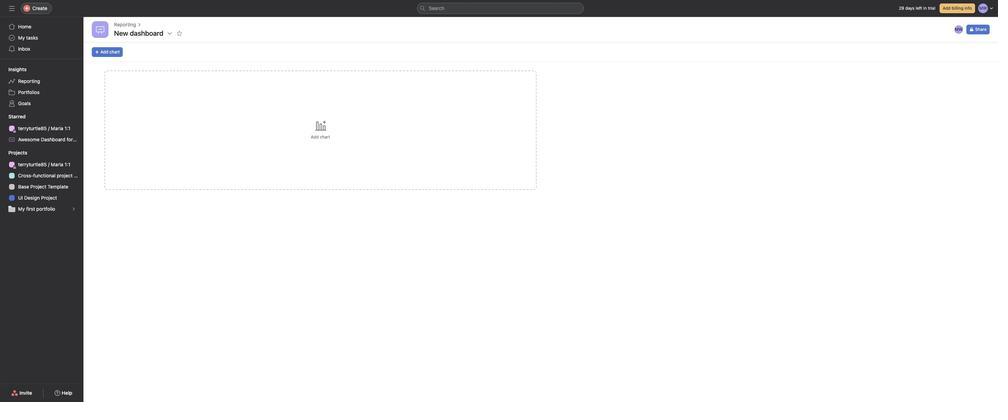 Task type: describe. For each thing, give the bounding box(es) containing it.
share
[[976, 27, 987, 32]]

starred button
[[0, 113, 26, 120]]

base project template link
[[4, 182, 79, 193]]

1:1 for for
[[65, 126, 70, 132]]

1 vertical spatial add chart button
[[104, 71, 537, 190]]

left
[[916, 6, 923, 11]]

1 vertical spatial add chart
[[311, 135, 330, 140]]

0 vertical spatial chart
[[110, 49, 120, 55]]

/ for dashboard
[[48, 126, 50, 132]]

add billing info
[[943, 6, 972, 11]]

0 horizontal spatial reporting link
[[4, 76, 79, 87]]

maria for functional
[[51, 162, 63, 168]]

home
[[18, 24, 31, 30]]

cross-
[[18, 173, 33, 179]]

search
[[429, 5, 445, 11]]

invite button
[[7, 388, 37, 400]]

projects button
[[0, 150, 27, 157]]

/ for functional
[[48, 162, 50, 168]]

first
[[26, 206, 35, 212]]

starred
[[8, 114, 26, 120]]

insights element
[[0, 63, 84, 111]]

see details, my first portfolio image
[[72, 207, 76, 212]]

search list box
[[417, 3, 584, 14]]

dashboard
[[41, 137, 65, 143]]

home link
[[4, 21, 79, 32]]

project
[[57, 173, 73, 179]]

new
[[74, 137, 84, 143]]

goals link
[[4, 98, 79, 109]]

0 vertical spatial add chart button
[[92, 47, 123, 57]]

help button
[[50, 388, 77, 400]]

1 horizontal spatial chart
[[320, 135, 330, 140]]

2 vertical spatial project
[[41, 195, 57, 201]]

portfolio
[[36, 206, 55, 212]]

tasks
[[26, 35, 38, 41]]

plan
[[74, 173, 83, 179]]

reporting inside insights element
[[18, 78, 40, 84]]

awesome dashboard for new project
[[18, 137, 102, 143]]

insights button
[[0, 66, 27, 73]]

hide sidebar image
[[9, 6, 15, 11]]

inbox link
[[4, 43, 79, 55]]

terryturtle85 / maria 1:1 link for functional
[[4, 159, 79, 170]]

global element
[[0, 17, 84, 59]]

base
[[18, 184, 29, 190]]

report image
[[96, 25, 104, 34]]

terryturtle85 for awesome
[[18, 126, 47, 132]]

days
[[906, 6, 915, 11]]

29
[[899, 6, 905, 11]]

awesome dashboard for new project link
[[4, 134, 102, 145]]

functional
[[33, 173, 55, 179]]

ui design project link
[[4, 193, 79, 204]]

my for my first portfolio
[[18, 206, 25, 212]]

base project template
[[18, 184, 68, 190]]

mw button
[[955, 25, 964, 34]]

my tasks link
[[4, 32, 79, 43]]

my first portfolio link
[[4, 204, 79, 215]]

add inside button
[[943, 6, 951, 11]]



Task type: vqa. For each thing, say whether or not it's contained in the screenshot.
the rightmost chart
yes



Task type: locate. For each thing, give the bounding box(es) containing it.
help
[[62, 391, 72, 397]]

0 horizontal spatial reporting
[[18, 78, 40, 84]]

0 vertical spatial terryturtle85
[[18, 126, 47, 132]]

/ inside starred element
[[48, 126, 50, 132]]

add billing info button
[[940, 3, 976, 13]]

reporting link
[[114, 21, 136, 29], [4, 76, 79, 87]]

billing
[[952, 6, 964, 11]]

0 vertical spatial reporting link
[[114, 21, 136, 29]]

1 terryturtle85 / maria 1:1 link from the top
[[4, 123, 79, 134]]

trial
[[928, 6, 936, 11]]

my tasks
[[18, 35, 38, 41]]

1:1 inside 'projects' 'element'
[[65, 162, 70, 168]]

0 horizontal spatial add
[[101, 49, 108, 55]]

my left first
[[18, 206, 25, 212]]

1:1 inside starred element
[[65, 126, 70, 132]]

terryturtle85 up awesome
[[18, 126, 47, 132]]

projects
[[8, 150, 27, 156]]

maria up awesome dashboard for new project
[[51, 126, 63, 132]]

1:1 up the project
[[65, 162, 70, 168]]

/ up dashboard
[[48, 126, 50, 132]]

starred element
[[0, 111, 102, 147]]

0 vertical spatial terryturtle85 / maria 1:1 link
[[4, 123, 79, 134]]

terryturtle85 / maria 1:1 up awesome dashboard for new project link
[[18, 126, 70, 132]]

maria inside 'projects' 'element'
[[51, 162, 63, 168]]

1 vertical spatial reporting link
[[4, 76, 79, 87]]

terryturtle85 / maria 1:1 link up dashboard
[[4, 123, 79, 134]]

1 vertical spatial terryturtle85
[[18, 162, 47, 168]]

1 vertical spatial reporting
[[18, 78, 40, 84]]

show options image
[[167, 31, 172, 36]]

mw
[[956, 27, 963, 32]]

cross-functional project plan link
[[4, 170, 83, 182]]

2 terryturtle85 from the top
[[18, 162, 47, 168]]

my
[[18, 35, 25, 41], [18, 206, 25, 212]]

2 my from the top
[[18, 206, 25, 212]]

terryturtle85 / maria 1:1 link for dashboard
[[4, 123, 79, 134]]

1 vertical spatial /
[[48, 162, 50, 168]]

terryturtle85 / maria 1:1 for dashboard
[[18, 126, 70, 132]]

project up portfolio
[[41, 195, 57, 201]]

1 vertical spatial project
[[30, 184, 46, 190]]

terryturtle85 / maria 1:1 for functional
[[18, 162, 70, 168]]

2 terryturtle85 / maria 1:1 from the top
[[18, 162, 70, 168]]

insights
[[8, 66, 27, 72]]

/
[[48, 126, 50, 132], [48, 162, 50, 168]]

create
[[32, 5, 47, 11]]

1 vertical spatial maria
[[51, 162, 63, 168]]

1 horizontal spatial reporting
[[114, 22, 136, 27]]

inbox
[[18, 46, 30, 52]]

for
[[67, 137, 73, 143]]

2 1:1 from the top
[[65, 162, 70, 168]]

ui design project
[[18, 195, 57, 201]]

design
[[24, 195, 40, 201]]

info
[[965, 6, 972, 11]]

add
[[943, 6, 951, 11], [101, 49, 108, 55], [311, 135, 319, 140]]

terryturtle85 for cross-
[[18, 162, 47, 168]]

new dashboard
[[114, 29, 163, 37]]

terryturtle85 / maria 1:1 inside starred element
[[18, 126, 70, 132]]

my inside "link"
[[18, 35, 25, 41]]

project inside starred element
[[86, 137, 102, 143]]

my for my tasks
[[18, 35, 25, 41]]

terryturtle85 up cross-
[[18, 162, 47, 168]]

2 / from the top
[[48, 162, 50, 168]]

terryturtle85 inside starred element
[[18, 126, 47, 132]]

0 horizontal spatial add chart
[[101, 49, 120, 55]]

0 vertical spatial reporting
[[114, 22, 136, 27]]

1 / from the top
[[48, 126, 50, 132]]

0 vertical spatial add
[[943, 6, 951, 11]]

1 terryturtle85 from the top
[[18, 126, 47, 132]]

awesome
[[18, 137, 40, 143]]

1 1:1 from the top
[[65, 126, 70, 132]]

0 horizontal spatial chart
[[110, 49, 120, 55]]

2 horizontal spatial add
[[943, 6, 951, 11]]

2 maria from the top
[[51, 162, 63, 168]]

add to starred image
[[177, 31, 182, 36]]

1 horizontal spatial reporting link
[[114, 21, 136, 29]]

2 vertical spatial add
[[311, 135, 319, 140]]

share button
[[967, 25, 990, 34]]

1:1 up the for
[[65, 126, 70, 132]]

invite
[[20, 391, 32, 397]]

maria
[[51, 126, 63, 132], [51, 162, 63, 168]]

reporting up new dashboard
[[114, 22, 136, 27]]

maria inside starred element
[[51, 126, 63, 132]]

terryturtle85 / maria 1:1 link
[[4, 123, 79, 134], [4, 159, 79, 170]]

ui
[[18, 195, 23, 201]]

0 vertical spatial maria
[[51, 126, 63, 132]]

0 vertical spatial my
[[18, 35, 25, 41]]

in
[[924, 6, 927, 11]]

1 terryturtle85 / maria 1:1 from the top
[[18, 126, 70, 132]]

1 vertical spatial chart
[[320, 135, 330, 140]]

my left the tasks
[[18, 35, 25, 41]]

1 horizontal spatial add
[[311, 135, 319, 140]]

2 terryturtle85 / maria 1:1 link from the top
[[4, 159, 79, 170]]

my inside 'projects' 'element'
[[18, 206, 25, 212]]

add chart button
[[92, 47, 123, 57], [104, 71, 537, 190]]

terryturtle85 / maria 1:1 inside 'projects' 'element'
[[18, 162, 70, 168]]

1:1 for project
[[65, 162, 70, 168]]

project
[[86, 137, 102, 143], [30, 184, 46, 190], [41, 195, 57, 201]]

goals
[[18, 101, 31, 106]]

0 vertical spatial project
[[86, 137, 102, 143]]

reporting link up new dashboard
[[114, 21, 136, 29]]

1:1
[[65, 126, 70, 132], [65, 162, 70, 168]]

chart
[[110, 49, 120, 55], [320, 135, 330, 140]]

add chart
[[101, 49, 120, 55], [311, 135, 330, 140]]

terryturtle85 / maria 1:1 up functional
[[18, 162, 70, 168]]

1 horizontal spatial add chart
[[311, 135, 330, 140]]

1 my from the top
[[18, 35, 25, 41]]

reporting up portfolios at the top of the page
[[18, 78, 40, 84]]

terryturtle85
[[18, 126, 47, 132], [18, 162, 47, 168]]

0 vertical spatial add chart
[[101, 49, 120, 55]]

1 vertical spatial my
[[18, 206, 25, 212]]

1 vertical spatial add
[[101, 49, 108, 55]]

template
[[48, 184, 68, 190]]

terryturtle85 / maria 1:1 link up functional
[[4, 159, 79, 170]]

terryturtle85 inside 'projects' 'element'
[[18, 162, 47, 168]]

portfolios link
[[4, 87, 79, 98]]

29 days left in trial
[[899, 6, 936, 11]]

search button
[[417, 3, 584, 14]]

create button
[[21, 3, 52, 14]]

cross-functional project plan
[[18, 173, 83, 179]]

terryturtle85 / maria 1:1
[[18, 126, 70, 132], [18, 162, 70, 168]]

/ inside 'projects' 'element'
[[48, 162, 50, 168]]

1 maria from the top
[[51, 126, 63, 132]]

reporting link up portfolios at the top of the page
[[4, 76, 79, 87]]

projects element
[[0, 147, 84, 216]]

project up ui design project
[[30, 184, 46, 190]]

1 vertical spatial terryturtle85 / maria 1:1
[[18, 162, 70, 168]]

/ up cross-functional project plan
[[48, 162, 50, 168]]

my first portfolio
[[18, 206, 55, 212]]

0 vertical spatial 1:1
[[65, 126, 70, 132]]

portfolios
[[18, 89, 40, 95]]

maria up cross-functional project plan
[[51, 162, 63, 168]]

reporting
[[114, 22, 136, 27], [18, 78, 40, 84]]

0 vertical spatial /
[[48, 126, 50, 132]]

maria for dashboard
[[51, 126, 63, 132]]

0 vertical spatial terryturtle85 / maria 1:1
[[18, 126, 70, 132]]

1 vertical spatial 1:1
[[65, 162, 70, 168]]

1 vertical spatial terryturtle85 / maria 1:1 link
[[4, 159, 79, 170]]

project right new
[[86, 137, 102, 143]]

terryturtle85 / maria 1:1 link inside starred element
[[4, 123, 79, 134]]



